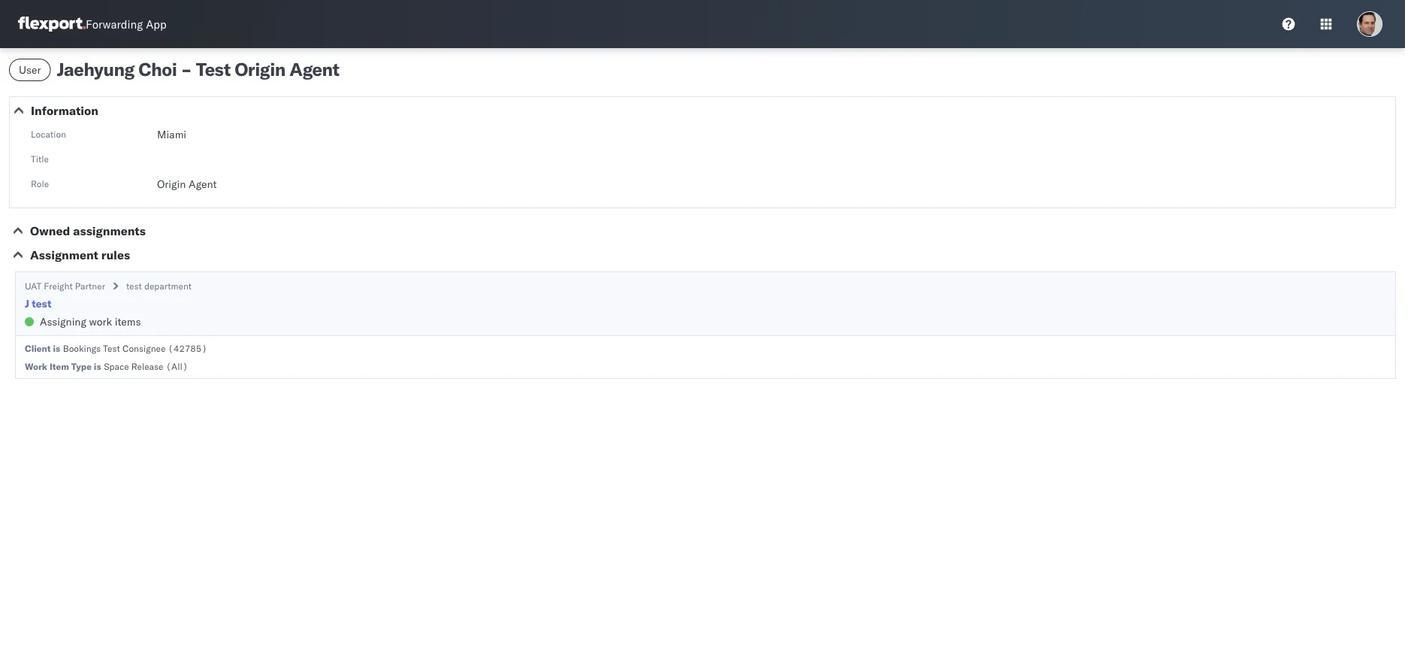 Task type: vqa. For each thing, say whether or not it's contained in the screenshot.
Test corresponding to Origin
yes



Task type: locate. For each thing, give the bounding box(es) containing it.
is up item
[[53, 342, 60, 354]]

owned assignments
[[30, 223, 146, 238]]

test department
[[126, 280, 192, 292]]

uat
[[25, 280, 41, 292]]

title
[[31, 153, 49, 164]]

1 vertical spatial agent
[[189, 177, 217, 191]]

1 vertical spatial test
[[103, 342, 120, 354]]

is right type
[[94, 360, 101, 372]]

assignment rules
[[30, 247, 130, 262]]

0 horizontal spatial test
[[32, 297, 51, 310]]

client is bookings test consignee (42785)
[[25, 342, 207, 354]]

1 vertical spatial origin
[[157, 177, 186, 191]]

agent
[[290, 58, 339, 80], [189, 177, 217, 191]]

origin right -
[[235, 58, 286, 80]]

test
[[126, 280, 142, 292], [32, 297, 51, 310]]

owned
[[30, 223, 70, 238]]

1 vertical spatial test
[[32, 297, 51, 310]]

0 vertical spatial origin
[[235, 58, 286, 80]]

origin
[[235, 58, 286, 80], [157, 177, 186, 191]]

type
[[71, 360, 92, 372]]

forwarding app link
[[18, 17, 167, 32]]

1 horizontal spatial test
[[126, 280, 142, 292]]

test left department
[[126, 280, 142, 292]]

department
[[144, 280, 192, 292]]

origin down miami
[[157, 177, 186, 191]]

0 horizontal spatial origin
[[157, 177, 186, 191]]

assigning work items
[[40, 315, 141, 328]]

0 vertical spatial agent
[[290, 58, 339, 80]]

test right -
[[196, 58, 231, 80]]

assignment
[[30, 247, 98, 262]]

0 horizontal spatial test
[[103, 342, 120, 354]]

j test
[[25, 297, 51, 310]]

assignments
[[73, 223, 146, 238]]

1 vertical spatial is
[[94, 360, 101, 372]]

0 vertical spatial test
[[196, 58, 231, 80]]

is
[[53, 342, 60, 354], [94, 360, 101, 372]]

choi
[[139, 58, 177, 80]]

test up space
[[103, 342, 120, 354]]

freight
[[44, 280, 73, 292]]

test
[[196, 58, 231, 80], [103, 342, 120, 354]]

jaehyung choi - test origin agent
[[57, 58, 339, 80]]

partner
[[75, 280, 105, 292]]

test right j
[[32, 297, 51, 310]]

work
[[89, 315, 112, 328]]

item
[[50, 360, 69, 372]]

1 horizontal spatial test
[[196, 58, 231, 80]]

0 vertical spatial is
[[53, 342, 60, 354]]

jaehyung
[[57, 58, 134, 80]]

client
[[25, 342, 51, 354]]

(all)
[[166, 360, 188, 372]]



Task type: describe. For each thing, give the bounding box(es) containing it.
j
[[25, 297, 29, 310]]

app
[[146, 17, 167, 31]]

0 horizontal spatial is
[[53, 342, 60, 354]]

forwarding
[[86, 17, 143, 31]]

information
[[31, 103, 98, 118]]

uat freight partner
[[25, 280, 105, 292]]

0 vertical spatial test
[[126, 280, 142, 292]]

release
[[131, 360, 164, 372]]

origin agent
[[157, 177, 217, 191]]

role
[[31, 178, 49, 189]]

0 horizontal spatial agent
[[189, 177, 217, 191]]

j test link
[[25, 296, 51, 311]]

miami
[[157, 128, 186, 141]]

forwarding app
[[86, 17, 167, 31]]

consignee
[[122, 342, 166, 354]]

space release (all)
[[104, 360, 188, 372]]

-
[[181, 58, 192, 80]]

rules
[[101, 247, 130, 262]]

space
[[104, 360, 129, 372]]

work
[[25, 360, 47, 372]]

location
[[31, 128, 66, 139]]

1 horizontal spatial origin
[[235, 58, 286, 80]]

bookings
[[63, 342, 101, 354]]

(42785)
[[168, 342, 207, 354]]

assigning
[[40, 315, 86, 328]]

work item type is
[[25, 360, 101, 372]]

flexport. image
[[18, 17, 86, 32]]

1 horizontal spatial agent
[[290, 58, 339, 80]]

test for origin
[[196, 58, 231, 80]]

test for consignee
[[103, 342, 120, 354]]

user
[[19, 63, 41, 76]]

1 horizontal spatial is
[[94, 360, 101, 372]]

items
[[115, 315, 141, 328]]



